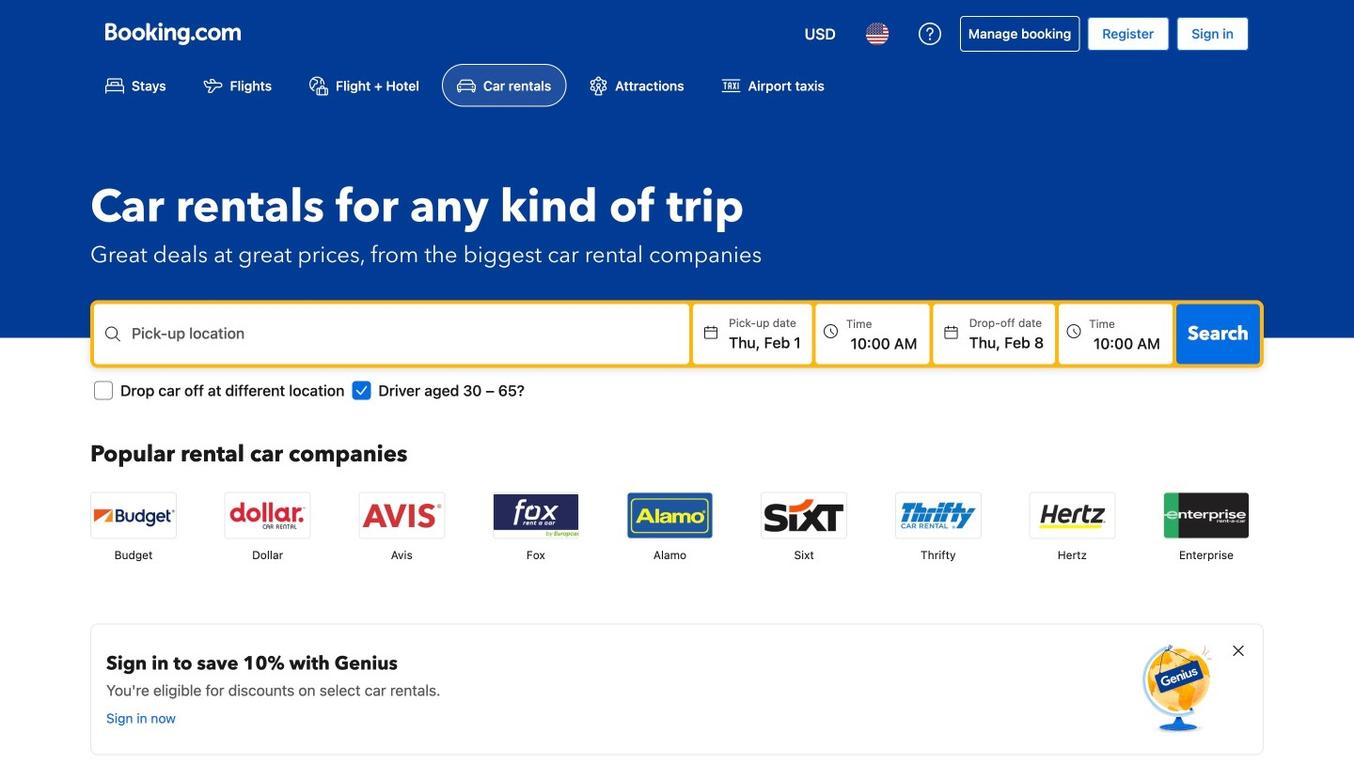 Task type: vqa. For each thing, say whether or not it's contained in the screenshot.
Booking.com Online Hotel Reservations image
yes



Task type: locate. For each thing, give the bounding box(es) containing it.
avis logo image
[[360, 493, 444, 538]]

booking.com online hotel reservations image
[[105, 23, 241, 45]]

sixt logo image
[[762, 493, 847, 538]]

thrifty logo image
[[896, 493, 981, 538]]



Task type: describe. For each thing, give the bounding box(es) containing it.
fox logo image
[[494, 493, 578, 538]]

Pick-up location field
[[132, 334, 690, 357]]

budget logo image
[[91, 493, 176, 538]]

enterprise logo image
[[1165, 493, 1249, 538]]

dollar logo image
[[225, 493, 310, 538]]

hertz logo image
[[1031, 493, 1115, 538]]

alamo logo image
[[628, 493, 713, 538]]



